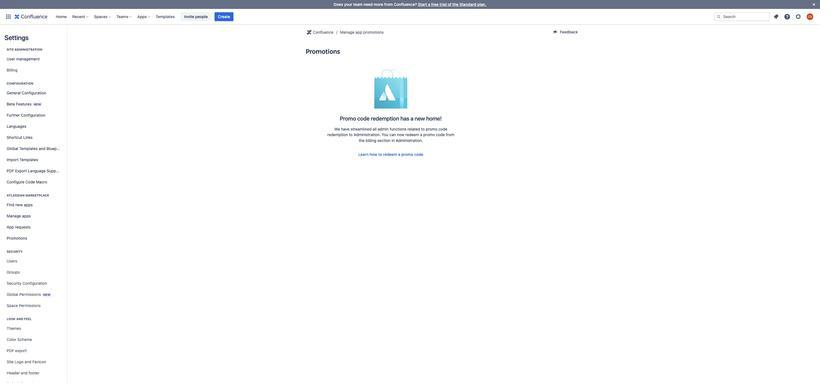 Task type: locate. For each thing, give the bounding box(es) containing it.
manage
[[340, 30, 355, 35], [7, 214, 21, 218]]

footer
[[29, 371, 39, 375]]

teams
[[117, 14, 129, 19]]

and left blueprints
[[39, 146, 45, 151]]

0 vertical spatial apps
[[24, 202, 33, 207]]

templates inside import templates link
[[20, 157, 38, 162]]

1 horizontal spatial manage
[[340, 30, 355, 35]]

global up space
[[7, 292, 18, 297]]

1 horizontal spatial new
[[43, 293, 50, 296]]

promotions down confluence
[[306, 47, 340, 56]]

1 vertical spatial manage
[[7, 214, 21, 218]]

look and feel group
[[4, 311, 62, 383]]

promotions
[[306, 47, 340, 56], [7, 236, 27, 241]]

2 vertical spatial promo
[[402, 152, 414, 157]]

to right related
[[421, 127, 425, 131]]

administration. down now
[[396, 138, 423, 143]]

global inside security group
[[7, 292, 18, 297]]

pdf left the export
[[7, 169, 14, 173]]

1 vertical spatial the
[[359, 138, 365, 143]]

and inside configuration group
[[39, 146, 45, 151]]

pdf inside configuration group
[[7, 169, 14, 173]]

1 vertical spatial administration.
[[396, 138, 423, 143]]

manage app promotions
[[340, 30, 384, 35]]

manage left app
[[340, 30, 355, 35]]

promotions link
[[4, 233, 62, 244]]

the left billing
[[359, 138, 365, 143]]

0 horizontal spatial new
[[15, 202, 23, 207]]

site left "logo"
[[7, 360, 14, 364]]

1 horizontal spatial administration.
[[396, 138, 423, 143]]

security up users
[[7, 250, 23, 253]]

configuration
[[7, 82, 33, 85], [22, 91, 46, 95], [21, 113, 45, 118], [23, 281, 47, 286]]

atlassian marketplace
[[7, 194, 49, 197]]

new
[[34, 102, 41, 106], [43, 293, 50, 296]]

recent button
[[71, 12, 91, 21]]

0 horizontal spatial manage
[[7, 214, 21, 218]]

templates
[[156, 14, 175, 19], [19, 146, 38, 151], [20, 157, 38, 162]]

0 vertical spatial pdf
[[7, 169, 14, 173]]

beta features new
[[7, 102, 41, 106]]

configure
[[7, 180, 24, 184]]

create
[[218, 14, 230, 19]]

a right now
[[421, 132, 423, 137]]

and right "logo"
[[25, 360, 31, 364]]

new right find
[[15, 202, 23, 207]]

1 horizontal spatial from
[[446, 132, 455, 137]]

1 horizontal spatial promotions
[[306, 47, 340, 56]]

1 security from the top
[[7, 250, 23, 253]]

banner
[[0, 9, 821, 25]]

security down groups
[[7, 281, 22, 286]]

2 site from the top
[[7, 360, 14, 364]]

promo inside learn how to redeem a promo code link
[[402, 152, 414, 157]]

spaces
[[94, 14, 108, 19]]

configuration up languages link
[[21, 113, 45, 118]]

permissions down security configuration link
[[19, 292, 41, 297]]

security group
[[4, 244, 62, 313]]

help icon image
[[785, 13, 791, 20]]

1 vertical spatial templates
[[19, 146, 38, 151]]

0 vertical spatial the
[[453, 2, 459, 7]]

templates right apps popup button
[[156, 14, 175, 19]]

pdf export language support
[[7, 169, 61, 173]]

manage down find
[[7, 214, 21, 218]]

space permissions link
[[4, 300, 62, 311]]

0 vertical spatial from
[[385, 2, 393, 7]]

redeem down in
[[383, 152, 397, 157]]

redemption down we
[[328, 132, 348, 137]]

1 site from the top
[[7, 48, 14, 51]]

confluence link
[[306, 29, 334, 36]]

1 vertical spatial pdf
[[7, 348, 14, 353]]

0 horizontal spatial redemption
[[328, 132, 348, 137]]

from
[[385, 2, 393, 7], [446, 132, 455, 137]]

1 vertical spatial new
[[43, 293, 50, 296]]

site up user
[[7, 48, 14, 51]]

0 horizontal spatial redeem
[[383, 152, 397, 157]]

team
[[354, 2, 363, 7]]

new for features
[[34, 102, 41, 106]]

streamlined
[[351, 127, 372, 131]]

the inside we have streamlined all admin functions related to promo code redemption to administration. you can now redeem a promo code from the billing section in administration.
[[359, 138, 365, 143]]

1 global from the top
[[7, 146, 18, 151]]

your
[[344, 2, 353, 7]]

2 vertical spatial templates
[[20, 157, 38, 162]]

pdf for pdf export language support
[[7, 169, 14, 173]]

global for global templates and blueprints
[[7, 146, 18, 151]]

context icon image
[[306, 29, 313, 36], [306, 29, 313, 36]]

0 vertical spatial security
[[7, 250, 23, 253]]

templates inside global templates and blueprints link
[[19, 146, 38, 151]]

new up the further configuration link
[[34, 102, 41, 106]]

global inside configuration group
[[7, 146, 18, 151]]

administration. up billing
[[354, 132, 381, 137]]

2 global from the top
[[7, 292, 18, 297]]

a inside we have streamlined all admin functions related to promo code redemption to administration. you can now redeem a promo code from the billing section in administration.
[[421, 132, 423, 137]]

further configuration
[[7, 113, 45, 118]]

manage apps
[[7, 214, 31, 218]]

confluence image
[[14, 13, 47, 20], [14, 13, 47, 20]]

global up import
[[7, 146, 18, 151]]

0 horizontal spatial new
[[34, 102, 41, 106]]

1 vertical spatial security
[[7, 281, 22, 286]]

to down have
[[349, 132, 353, 137]]

settings icon image
[[796, 13, 802, 20]]

1 vertical spatial site
[[7, 360, 14, 364]]

and inside "link"
[[25, 360, 31, 364]]

home!
[[427, 115, 442, 122]]

manage for manage app promotions
[[340, 30, 355, 35]]

scheme
[[17, 337, 32, 342]]

atlassian
[[7, 194, 25, 197]]

new inside global permissions new
[[43, 293, 50, 296]]

redeem inside learn how to redeem a promo code link
[[383, 152, 397, 157]]

1 vertical spatial from
[[446, 132, 455, 137]]

app
[[7, 225, 14, 229]]

0 vertical spatial site
[[7, 48, 14, 51]]

of
[[448, 2, 452, 7]]

close image
[[811, 1, 818, 8]]

apps down 'atlassian marketplace'
[[24, 202, 33, 207]]

permissions for global
[[19, 292, 41, 297]]

configuration inside security group
[[23, 281, 47, 286]]

space
[[7, 303, 18, 308]]

0 vertical spatial templates
[[156, 14, 175, 19]]

learn how to redeem a promo code link
[[355, 150, 427, 159]]

feedback
[[560, 30, 578, 34]]

permissions down global permissions new
[[19, 303, 41, 308]]

redemption up admin
[[371, 115, 400, 122]]

1 vertical spatial apps
[[22, 214, 31, 218]]

in
[[392, 138, 395, 143]]

the right of
[[453, 2, 459, 7]]

shortcut links link
[[4, 132, 62, 143]]

pdf inside "link"
[[7, 348, 14, 353]]

user management link
[[4, 53, 62, 65]]

and
[[39, 146, 45, 151], [16, 317, 23, 321], [25, 360, 31, 364], [21, 371, 28, 375]]

home
[[56, 14, 67, 19]]

appswitcher icon image
[[5, 13, 12, 20]]

app requests link
[[4, 222, 62, 233]]

configuration up general
[[7, 82, 33, 85]]

has
[[401, 115, 410, 122]]

2 security from the top
[[7, 281, 22, 286]]

0 vertical spatial promo
[[426, 127, 438, 131]]

global templates and blueprints
[[7, 146, 65, 151]]

now
[[397, 132, 405, 137]]

0 horizontal spatial to
[[349, 132, 353, 137]]

manage inside manage apps 'link'
[[7, 214, 21, 218]]

redeem down related
[[406, 132, 419, 137]]

user management
[[7, 57, 40, 61]]

0 vertical spatial manage
[[340, 30, 355, 35]]

does
[[334, 2, 343, 7]]

requests
[[15, 225, 31, 229]]

themes link
[[4, 323, 62, 334]]

a
[[428, 2, 431, 7], [411, 115, 414, 122], [421, 132, 423, 137], [398, 152, 401, 157]]

1 horizontal spatial redemption
[[371, 115, 400, 122]]

recent
[[72, 14, 85, 19]]

configuration up beta features new
[[22, 91, 46, 95]]

promotions down app requests
[[7, 236, 27, 241]]

0 horizontal spatial administration.
[[354, 132, 381, 137]]

new up related
[[415, 115, 425, 122]]

billing link
[[4, 65, 62, 76]]

a down now
[[398, 152, 401, 157]]

global permissions new
[[7, 292, 50, 297]]

configuration down groups link
[[23, 281, 47, 286]]

favicon
[[32, 360, 46, 364]]

administration
[[15, 48, 42, 51]]

site logo and favicon link
[[4, 356, 62, 368]]

code
[[358, 115, 370, 122], [439, 127, 448, 131], [436, 132, 445, 137], [415, 152, 424, 157]]

1 horizontal spatial new
[[415, 115, 425, 122]]

does your team need more from confluence? start a free trial of the standard plan.
[[334, 2, 487, 7]]

1 pdf from the top
[[7, 169, 14, 173]]

2 horizontal spatial to
[[421, 127, 425, 131]]

2 vertical spatial to
[[379, 152, 382, 157]]

configuration for general
[[22, 91, 46, 95]]

1 vertical spatial redeem
[[383, 152, 397, 157]]

users
[[7, 259, 17, 263]]

1 vertical spatial promotions
[[7, 236, 27, 241]]

permissions inside 'link'
[[19, 303, 41, 308]]

to right how
[[379, 152, 382, 157]]

0 vertical spatial permissions
[[19, 292, 41, 297]]

beta
[[7, 102, 15, 106]]

1 vertical spatial to
[[349, 132, 353, 137]]

configuration group
[[4, 76, 65, 189]]

general configuration
[[7, 91, 46, 95]]

0 vertical spatial redeem
[[406, 132, 419, 137]]

more
[[374, 2, 384, 7]]

global
[[7, 146, 18, 151], [7, 292, 18, 297]]

pdf left export
[[7, 348, 14, 353]]

global templates and blueprints link
[[4, 143, 65, 154]]

we
[[335, 127, 340, 131]]

the
[[453, 2, 459, 7], [359, 138, 365, 143]]

1 vertical spatial promo
[[424, 132, 435, 137]]

templates down links
[[19, 146, 38, 151]]

permissions
[[19, 292, 41, 297], [19, 303, 41, 308]]

invite
[[184, 14, 194, 19]]

1 vertical spatial new
[[15, 202, 23, 207]]

pdf export
[[7, 348, 27, 353]]

header
[[7, 371, 20, 375]]

0 vertical spatial new
[[415, 115, 425, 122]]

0 horizontal spatial promotions
[[7, 236, 27, 241]]

0 vertical spatial new
[[34, 102, 41, 106]]

site inside "link"
[[7, 360, 14, 364]]

0 vertical spatial global
[[7, 146, 18, 151]]

promo
[[340, 115, 356, 122]]

1 horizontal spatial the
[[453, 2, 459, 7]]

templates link
[[154, 12, 177, 21]]

site for site logo and favicon
[[7, 360, 14, 364]]

manage inside manage app promotions link
[[340, 30, 355, 35]]

new for permissions
[[43, 293, 50, 296]]

1 vertical spatial redemption
[[328, 132, 348, 137]]

apps up requests
[[22, 214, 31, 218]]

1 horizontal spatial to
[[379, 152, 382, 157]]

new inside beta features new
[[34, 102, 41, 106]]

new down security configuration link
[[43, 293, 50, 296]]

export
[[15, 169, 27, 173]]

1 vertical spatial global
[[7, 292, 18, 297]]

promotions inside 'atlassian marketplace' group
[[7, 236, 27, 241]]

0 vertical spatial redemption
[[371, 115, 400, 122]]

export
[[15, 348, 27, 353]]

0 horizontal spatial the
[[359, 138, 365, 143]]

1 horizontal spatial redeem
[[406, 132, 419, 137]]

2 pdf from the top
[[7, 348, 14, 353]]

templates up pdf export language support link
[[20, 157, 38, 162]]

1 vertical spatial permissions
[[19, 303, 41, 308]]

apps
[[24, 202, 33, 207], [22, 214, 31, 218]]

all
[[373, 127, 377, 131]]

site inside group
[[7, 48, 14, 51]]

to
[[421, 127, 425, 131], [349, 132, 353, 137], [379, 152, 382, 157]]



Task type: describe. For each thing, give the bounding box(es) containing it.
import templates
[[7, 157, 38, 162]]

atlassian marketplace group
[[4, 188, 62, 246]]

app
[[356, 30, 363, 35]]

code
[[25, 180, 35, 184]]

site administration
[[7, 48, 42, 51]]

configuration for further
[[21, 113, 45, 118]]

home link
[[54, 12, 68, 21]]

apps
[[137, 14, 147, 19]]

invite people button
[[181, 12, 211, 21]]

search image
[[717, 14, 722, 19]]

how
[[370, 152, 378, 157]]

0 vertical spatial administration.
[[354, 132, 381, 137]]

languages link
[[4, 121, 62, 132]]

pdf export language support link
[[4, 165, 62, 177]]

feel
[[24, 317, 32, 321]]

color scheme link
[[4, 334, 62, 345]]

logo
[[15, 360, 24, 364]]

templates for import templates
[[20, 157, 38, 162]]

trial
[[440, 2, 447, 7]]

users link
[[4, 256, 62, 267]]

banner containing home
[[0, 9, 821, 25]]

features
[[16, 102, 32, 106]]

redeem inside we have streamlined all admin functions related to promo code redemption to administration. you can now redeem a promo code from the billing section in administration.
[[406, 132, 419, 137]]

further configuration link
[[4, 110, 62, 121]]

app requests
[[7, 225, 31, 229]]

can
[[390, 132, 396, 137]]

redemption inside we have streamlined all admin functions related to promo code redemption to administration. you can now redeem a promo code from the billing section in administration.
[[328, 132, 348, 137]]

promotions
[[364, 30, 384, 35]]

confluence
[[313, 30, 334, 35]]

spaces button
[[92, 12, 113, 21]]

groups
[[7, 270, 20, 275]]

new inside 'atlassian marketplace' group
[[15, 202, 23, 207]]

space permissions
[[7, 303, 41, 308]]

your profile and preferences image
[[807, 13, 814, 20]]

further
[[7, 113, 20, 118]]

import
[[7, 157, 18, 162]]

look
[[7, 317, 16, 321]]

site logo and favicon
[[7, 360, 46, 364]]

notification icon image
[[773, 13, 780, 20]]

need
[[364, 2, 373, 7]]

manage app promotions link
[[340, 29, 384, 36]]

shortcut
[[7, 135, 22, 140]]

configure code macro
[[7, 180, 47, 184]]

section
[[378, 138, 391, 143]]

a left free
[[428, 2, 431, 7]]

pdf for pdf export
[[7, 348, 14, 353]]

security configuration
[[7, 281, 47, 286]]

site for site administration
[[7, 48, 14, 51]]

billing
[[366, 138, 377, 143]]

a inside learn how to redeem a promo code link
[[398, 152, 401, 157]]

configure code macro link
[[4, 177, 62, 188]]

templates inside templates link
[[156, 14, 175, 19]]

0 horizontal spatial from
[[385, 2, 393, 7]]

blueprints
[[47, 146, 65, 151]]

themes
[[7, 326, 21, 331]]

security for security
[[7, 250, 23, 253]]

color
[[7, 337, 16, 342]]

configuration for security
[[23, 281, 47, 286]]

color scheme
[[7, 337, 32, 342]]

and left footer
[[21, 371, 28, 375]]

functions
[[390, 127, 407, 131]]

confluence?
[[394, 2, 417, 7]]

0 vertical spatial to
[[421, 127, 425, 131]]

language
[[28, 169, 46, 173]]

and left feel
[[16, 317, 23, 321]]

create link
[[215, 12, 234, 21]]

general configuration link
[[4, 87, 62, 99]]

security for security configuration
[[7, 281, 22, 286]]

global for global permissions new
[[7, 292, 18, 297]]

site administration group
[[4, 42, 62, 77]]

a right "has"
[[411, 115, 414, 122]]

permissions for space
[[19, 303, 41, 308]]

find
[[7, 202, 14, 207]]

have
[[341, 127, 350, 131]]

feedback button
[[549, 28, 582, 36]]

invite people
[[184, 14, 208, 19]]

pdf export link
[[4, 345, 62, 356]]

security configuration link
[[4, 278, 62, 289]]

apps inside 'link'
[[22, 214, 31, 218]]

support
[[47, 169, 61, 173]]

manage for manage apps
[[7, 214, 21, 218]]

management
[[16, 57, 40, 61]]

groups link
[[4, 267, 62, 278]]

teams button
[[115, 12, 134, 21]]

import templates link
[[4, 154, 62, 165]]

marketplace
[[25, 194, 49, 197]]

plan.
[[478, 2, 487, 7]]

global element
[[3, 9, 714, 24]]

Search field
[[715, 12, 771, 21]]

languages
[[7, 124, 26, 129]]

standard
[[460, 2, 477, 7]]

from inside we have streamlined all admin functions related to promo code redemption to administration. you can now redeem a promo code from the billing section in administration.
[[446, 132, 455, 137]]

collapse sidebar image
[[61, 27, 73, 38]]

we have streamlined all admin functions related to promo code redemption to administration. you can now redeem a promo code from the billing section in administration.
[[328, 127, 455, 143]]

0 vertical spatial promotions
[[306, 47, 340, 56]]

templates for global templates and blueprints
[[19, 146, 38, 151]]

user
[[7, 57, 15, 61]]

learn
[[359, 152, 369, 157]]

look and feel
[[7, 317, 32, 321]]

find new apps link
[[4, 199, 62, 211]]



Task type: vqa. For each thing, say whether or not it's contained in the screenshot.
Does your team need more from Confluence? Start a free trial of the Standard plan.
yes



